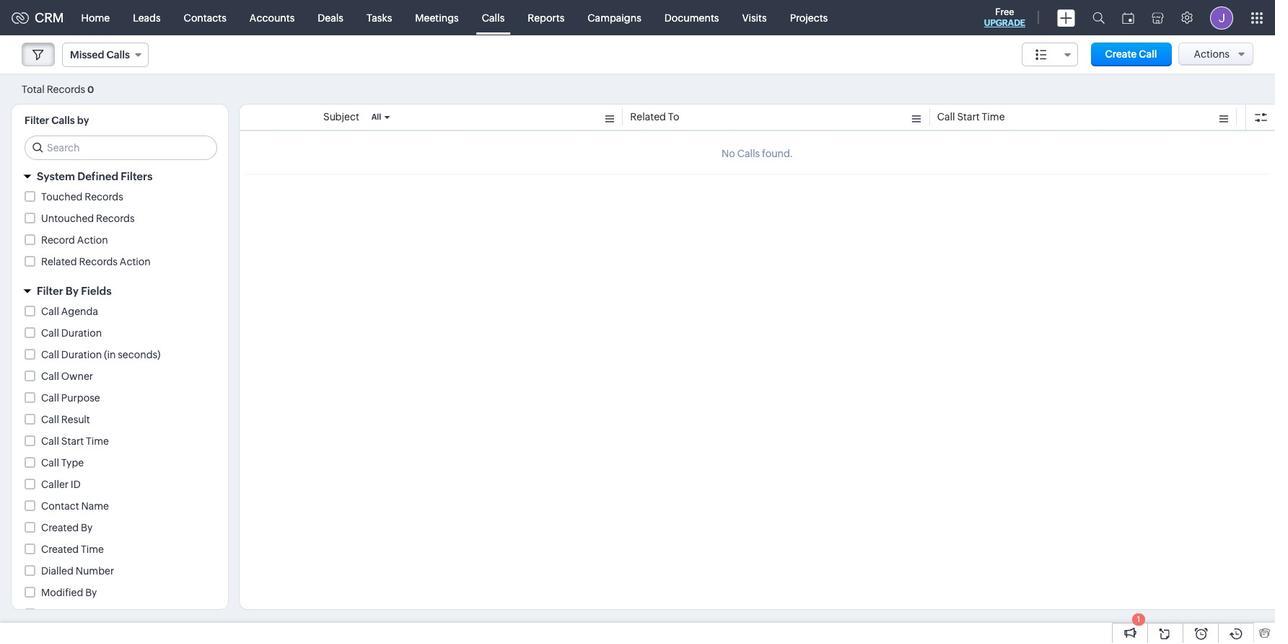 Task type: describe. For each thing, give the bounding box(es) containing it.
dialled
[[41, 566, 74, 577]]

defined
[[77, 170, 118, 183]]

record action
[[41, 235, 108, 246]]

created by
[[41, 523, 93, 534]]

name
[[81, 501, 109, 512]]

modified by
[[41, 587, 97, 599]]

modified for modified by
[[41, 587, 83, 599]]

logo image
[[12, 12, 29, 23]]

search image
[[1093, 12, 1105, 24]]

visits link
[[731, 0, 778, 35]]

created for created by
[[41, 523, 79, 534]]

related for related records action
[[41, 256, 77, 268]]

by for modified
[[85, 587, 97, 599]]

touched
[[41, 191, 83, 203]]

to
[[668, 111, 680, 123]]

by
[[77, 115, 89, 126]]

Missed Calls field
[[62, 43, 149, 67]]

profile image
[[1210, 6, 1233, 29]]

create menu element
[[1049, 0, 1084, 35]]

agenda
[[61, 306, 98, 318]]

related to
[[630, 111, 680, 123]]

projects link
[[778, 0, 840, 35]]

free upgrade
[[984, 6, 1026, 28]]

crm link
[[12, 10, 64, 25]]

by for filter
[[66, 285, 79, 297]]

modified for modified time
[[41, 609, 83, 621]]

home
[[81, 12, 110, 23]]

missed calls
[[70, 49, 130, 61]]

total
[[22, 83, 45, 95]]

all
[[371, 113, 381, 121]]

create call button
[[1091, 43, 1172, 66]]

duration for call duration (in seconds)
[[61, 349, 102, 361]]

documents link
[[653, 0, 731, 35]]

call agenda
[[41, 306, 98, 318]]

duration for call duration
[[61, 328, 102, 339]]

call inside create call button
[[1139, 48, 1157, 60]]

dialled number
[[41, 566, 114, 577]]

crm
[[35, 10, 64, 25]]

result
[[61, 414, 90, 426]]

record
[[41, 235, 75, 246]]

tasks link
[[355, 0, 404, 35]]

1 horizontal spatial start
[[957, 111, 980, 123]]

deals
[[318, 12, 343, 23]]

1 vertical spatial start
[[61, 436, 84, 447]]

fields
[[81, 285, 112, 297]]

meetings
[[415, 12, 459, 23]]

home link
[[70, 0, 121, 35]]

contacts link
[[172, 0, 238, 35]]

created time
[[41, 544, 104, 556]]

contact
[[41, 501, 79, 512]]

campaigns
[[588, 12, 642, 23]]

caller
[[41, 479, 69, 491]]

0 horizontal spatial call start time
[[41, 436, 109, 447]]

call owner
[[41, 371, 93, 383]]

0
[[87, 84, 94, 95]]

filter by fields
[[37, 285, 112, 297]]

Search text field
[[25, 136, 217, 160]]

campaigns link
[[576, 0, 653, 35]]

call type
[[41, 458, 84, 469]]

call duration (in seconds)
[[41, 349, 160, 361]]

filter calls by
[[25, 115, 89, 126]]

number
[[76, 566, 114, 577]]



Task type: vqa. For each thing, say whether or not it's contained in the screenshot.
number
yes



Task type: locate. For each thing, give the bounding box(es) containing it.
modified time
[[41, 609, 108, 621]]

modified down dialled
[[41, 587, 83, 599]]

type
[[61, 458, 84, 469]]

records for untouched
[[96, 213, 135, 224]]

modified
[[41, 587, 83, 599], [41, 609, 83, 621]]

documents
[[665, 12, 719, 23]]

owner
[[61, 371, 93, 383]]

calls right missed
[[106, 49, 130, 61]]

missed
[[70, 49, 104, 61]]

calls inside "link"
[[482, 12, 505, 23]]

total records 0
[[22, 83, 94, 95]]

by for created
[[81, 523, 93, 534]]

call duration
[[41, 328, 102, 339]]

1 horizontal spatial calls
[[106, 49, 130, 61]]

search element
[[1084, 0, 1114, 35]]

1 vertical spatial related
[[41, 256, 77, 268]]

0 horizontal spatial action
[[77, 235, 108, 246]]

records up fields at the top left of page
[[79, 256, 118, 268]]

1 created from the top
[[41, 523, 79, 534]]

meetings link
[[404, 0, 470, 35]]

related for related to
[[630, 111, 666, 123]]

system defined filters
[[37, 170, 153, 183]]

call start time
[[937, 111, 1005, 123], [41, 436, 109, 447]]

tasks
[[367, 12, 392, 23]]

call
[[1139, 48, 1157, 60], [937, 111, 955, 123], [41, 306, 59, 318], [41, 328, 59, 339], [41, 349, 59, 361], [41, 371, 59, 383], [41, 393, 59, 404], [41, 414, 59, 426], [41, 436, 59, 447], [41, 458, 59, 469]]

action
[[77, 235, 108, 246], [120, 256, 151, 268]]

1 vertical spatial filter
[[37, 285, 63, 297]]

caller id
[[41, 479, 81, 491]]

duration
[[61, 328, 102, 339], [61, 349, 102, 361]]

filters
[[121, 170, 153, 183]]

1 vertical spatial call start time
[[41, 436, 109, 447]]

2 vertical spatial by
[[85, 587, 97, 599]]

calls inside field
[[106, 49, 130, 61]]

calls left the "reports" link
[[482, 12, 505, 23]]

0 vertical spatial by
[[66, 285, 79, 297]]

0 horizontal spatial calls
[[51, 115, 75, 126]]

action up filter by fields dropdown button
[[120, 256, 151, 268]]

calls for missed calls
[[106, 49, 130, 61]]

0 vertical spatial duration
[[61, 328, 102, 339]]

modified down modified by
[[41, 609, 83, 621]]

filter for filter calls by
[[25, 115, 49, 126]]

subject
[[323, 111, 359, 123]]

records down the defined on the left of page
[[85, 191, 123, 203]]

created up dialled
[[41, 544, 79, 556]]

1 horizontal spatial action
[[120, 256, 151, 268]]

1 vertical spatial modified
[[41, 609, 83, 621]]

calls for filter calls by
[[51, 115, 75, 126]]

1 vertical spatial calls
[[106, 49, 130, 61]]

filter inside dropdown button
[[37, 285, 63, 297]]

action up related records action
[[77, 235, 108, 246]]

filter down total
[[25, 115, 49, 126]]

1 vertical spatial created
[[41, 544, 79, 556]]

records for related
[[79, 256, 118, 268]]

1 modified from the top
[[41, 587, 83, 599]]

contact name
[[41, 501, 109, 512]]

visits
[[742, 12, 767, 23]]

2 created from the top
[[41, 544, 79, 556]]

untouched
[[41, 213, 94, 224]]

created
[[41, 523, 79, 534], [41, 544, 79, 556]]

0 horizontal spatial start
[[61, 436, 84, 447]]

0 vertical spatial related
[[630, 111, 666, 123]]

filter up call agenda
[[37, 285, 63, 297]]

profile element
[[1202, 0, 1242, 35]]

calls left the by at the left
[[51, 115, 75, 126]]

call purpose
[[41, 393, 100, 404]]

0 vertical spatial start
[[957, 111, 980, 123]]

create menu image
[[1057, 9, 1075, 26]]

by
[[66, 285, 79, 297], [81, 523, 93, 534], [85, 587, 97, 599]]

calls
[[482, 12, 505, 23], [106, 49, 130, 61], [51, 115, 75, 126]]

None field
[[1022, 43, 1078, 66]]

untouched records
[[41, 213, 135, 224]]

accounts link
[[238, 0, 306, 35]]

create
[[1105, 48, 1137, 60]]

by down name
[[81, 523, 93, 534]]

related left to
[[630, 111, 666, 123]]

reports
[[528, 12, 565, 23]]

reports link
[[516, 0, 576, 35]]

2 modified from the top
[[41, 609, 83, 621]]

0 vertical spatial filter
[[25, 115, 49, 126]]

by down number
[[85, 587, 97, 599]]

records for total
[[47, 83, 85, 95]]

free
[[995, 6, 1014, 17]]

system defined filters button
[[12, 164, 228, 189]]

0 vertical spatial modified
[[41, 587, 83, 599]]

0 vertical spatial call start time
[[937, 111, 1005, 123]]

created for created time
[[41, 544, 79, 556]]

0 vertical spatial action
[[77, 235, 108, 246]]

calls link
[[470, 0, 516, 35]]

2 duration from the top
[[61, 349, 102, 361]]

leads link
[[121, 0, 172, 35]]

0 vertical spatial created
[[41, 523, 79, 534]]

related records action
[[41, 256, 151, 268]]

records
[[47, 83, 85, 95], [85, 191, 123, 203], [96, 213, 135, 224], [79, 256, 118, 268]]

related
[[630, 111, 666, 123], [41, 256, 77, 268]]

1
[[1137, 616, 1141, 624]]

purpose
[[61, 393, 100, 404]]

calendar image
[[1122, 12, 1135, 23]]

records left 0
[[47, 83, 85, 95]]

accounts
[[250, 12, 295, 23]]

filter for filter by fields
[[37, 285, 63, 297]]

start
[[957, 111, 980, 123], [61, 436, 84, 447]]

filter
[[25, 115, 49, 126], [37, 285, 63, 297]]

system
[[37, 170, 75, 183]]

1 horizontal spatial related
[[630, 111, 666, 123]]

time
[[982, 111, 1005, 123], [86, 436, 109, 447], [81, 544, 104, 556], [85, 609, 108, 621]]

1 vertical spatial action
[[120, 256, 151, 268]]

create call
[[1105, 48, 1157, 60]]

filter by fields button
[[12, 279, 228, 304]]

(in
[[104, 349, 116, 361]]

0 vertical spatial calls
[[482, 12, 505, 23]]

0 horizontal spatial related
[[41, 256, 77, 268]]

projects
[[790, 12, 828, 23]]

by up call agenda
[[66, 285, 79, 297]]

1 vertical spatial duration
[[61, 349, 102, 361]]

2 horizontal spatial calls
[[482, 12, 505, 23]]

created down contact
[[41, 523, 79, 534]]

id
[[71, 479, 81, 491]]

call result
[[41, 414, 90, 426]]

1 duration from the top
[[61, 328, 102, 339]]

records for touched
[[85, 191, 123, 203]]

deals link
[[306, 0, 355, 35]]

duration down agenda
[[61, 328, 102, 339]]

size image
[[1035, 48, 1047, 61]]

seconds)
[[118, 349, 160, 361]]

records down touched records
[[96, 213, 135, 224]]

touched records
[[41, 191, 123, 203]]

contacts
[[184, 12, 227, 23]]

1 vertical spatial by
[[81, 523, 93, 534]]

actions
[[1194, 48, 1230, 60]]

leads
[[133, 12, 161, 23]]

2 vertical spatial calls
[[51, 115, 75, 126]]

by inside filter by fields dropdown button
[[66, 285, 79, 297]]

1 horizontal spatial call start time
[[937, 111, 1005, 123]]

related down record
[[41, 256, 77, 268]]

duration up owner
[[61, 349, 102, 361]]

upgrade
[[984, 18, 1026, 28]]



